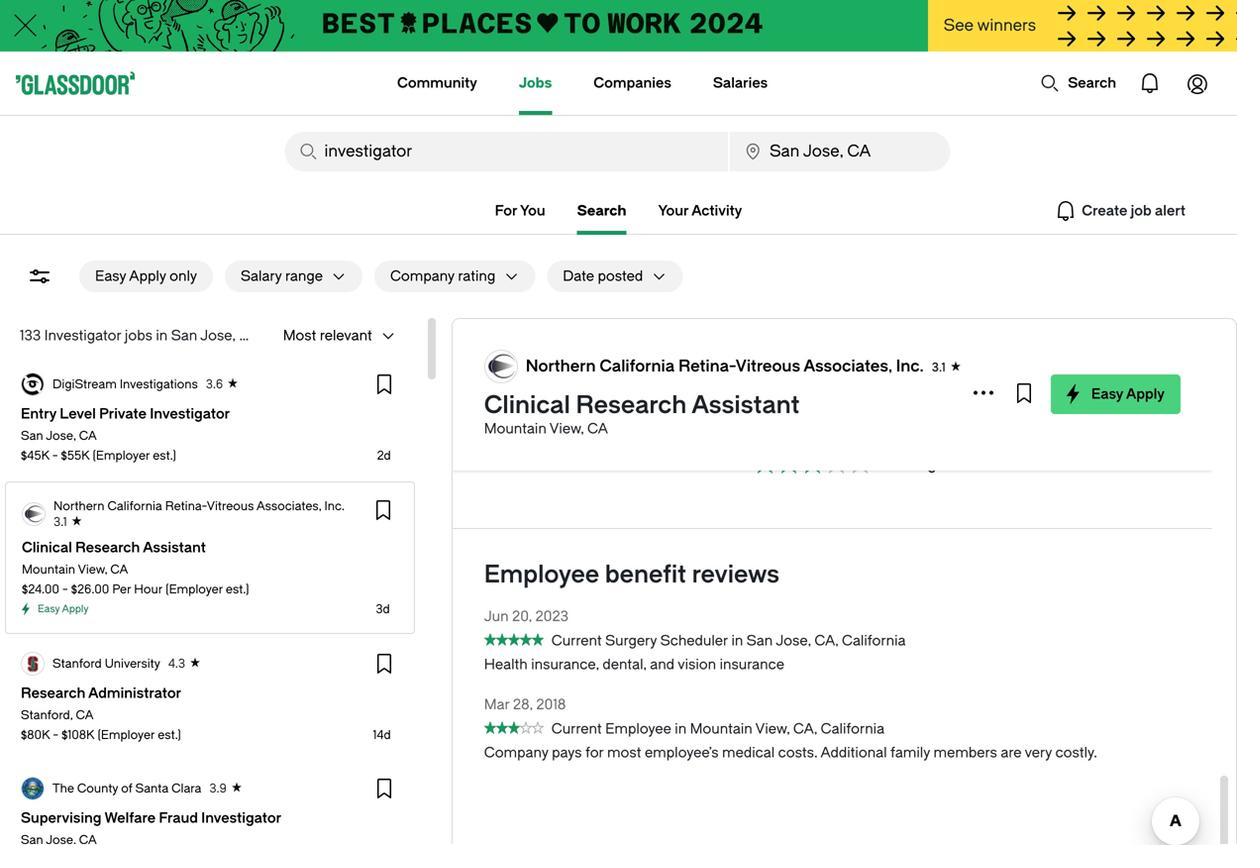 Task type: locate. For each thing, give the bounding box(es) containing it.
the county of santa clara
[[53, 782, 201, 796]]

0 vertical spatial easy apply
[[1092, 386, 1165, 402]]

3.0 stars out of 5 image
[[753, 450, 872, 481], [484, 719, 544, 738]]

1 horizontal spatial in
[[675, 721, 687, 737]]

ca inside mountain view, ca $24.00 - $26.00 per hour (employer est.)
[[110, 563, 128, 577]]

0 horizontal spatial none field
[[285, 132, 728, 171]]

northern inside northern california retina-vitreous associates, inc. benefits
[[484, 378, 589, 406]]

0 horizontal spatial inc.
[[324, 499, 345, 513]]

1 horizontal spatial northern california retina-vitreous associates, inc.
[[526, 357, 924, 375]]

mountain
[[484, 421, 547, 437], [22, 563, 75, 577], [690, 721, 753, 737]]

1 vertical spatial -
[[62, 583, 68, 596]]

open filter menu image
[[28, 265, 52, 288]]

2 vertical spatial mountain
[[690, 721, 753, 737]]

0 vertical spatial 3.0 stars out of 5 image
[[753, 450, 872, 481]]

ca up $55k
[[79, 429, 97, 443]]

1 horizontal spatial none field
[[730, 132, 951, 171]]

1 vertical spatial current
[[552, 721, 602, 737]]

community link
[[397, 52, 477, 115]]

0 vertical spatial (employer
[[93, 449, 150, 463]]

view, up company pays for most employee's medical costs. additional family members are very costly.
[[756, 721, 790, 737]]

1 horizontal spatial northern california retina-vitreous associates, inc. logo image
[[485, 351, 517, 382]]

clara
[[172, 782, 201, 796]]

1 horizontal spatial mountain
[[484, 421, 547, 437]]

2 horizontal spatial mountain
[[690, 721, 753, 737]]

1 none field from the left
[[285, 132, 728, 171]]

northern
[[526, 357, 596, 375], [484, 378, 589, 406], [53, 499, 105, 513]]

Search keyword field
[[285, 132, 728, 171]]

0 vertical spatial northern california retina-vitreous associates, inc.
[[526, 357, 924, 375]]

northern california retina-vitreous associates, inc. inside 'jobs list' element
[[53, 499, 345, 513]]

the
[[53, 782, 74, 796]]

- inside san jose, ca $45k - $55k (employer est.)
[[52, 449, 58, 463]]

2 vertical spatial san
[[747, 633, 773, 649]]

0 vertical spatial in
[[156, 327, 168, 344]]

easy apply only
[[95, 268, 197, 284]]

est.) right hour
[[226, 583, 249, 596]]

retina- inside 'jobs list' element
[[165, 499, 207, 513]]

(employer right $55k
[[93, 449, 150, 463]]

1 vertical spatial employee
[[605, 721, 672, 737]]

inc. inside 'jobs list' element
[[324, 499, 345, 513]]

1 horizontal spatial search
[[1068, 75, 1117, 91]]

santa
[[135, 782, 169, 796]]

current
[[552, 633, 602, 649], [552, 721, 602, 737]]

0 vertical spatial est.)
[[153, 449, 176, 463]]

2 vertical spatial -
[[53, 728, 59, 742]]

2 vertical spatial in
[[675, 721, 687, 737]]

company left rating
[[390, 268, 455, 284]]

jose, up insurance
[[776, 633, 811, 649]]

san up insurance
[[747, 633, 773, 649]]

20,
[[512, 608, 532, 625]]

1 horizontal spatial view,
[[550, 421, 584, 437]]

133 investigator jobs in san jose, ca
[[20, 327, 260, 344]]

retina- up 3.0
[[713, 378, 799, 406]]

your activity
[[658, 203, 742, 219]]

easy inside easy apply button
[[1092, 386, 1124, 402]]

2 horizontal spatial apply
[[1126, 386, 1165, 402]]

(employer right hour
[[166, 583, 223, 596]]

in right jobs
[[156, 327, 168, 344]]

0 vertical spatial san
[[171, 327, 197, 344]]

inc.
[[896, 357, 924, 375], [1040, 378, 1081, 406], [324, 499, 345, 513]]

easy inside easy apply only button
[[95, 268, 126, 284]]

scheduler
[[661, 633, 728, 649]]

view, up $26.00
[[78, 563, 107, 577]]

stanford
[[53, 657, 102, 671]]

1 horizontal spatial inc.
[[896, 357, 924, 375]]

ca inside san jose, ca $45k - $55k (employer est.)
[[79, 429, 97, 443]]

2 vertical spatial (employer
[[98, 728, 155, 742]]

3.0 stars out of 5 image down 28, at left bottom
[[484, 719, 544, 738]]

1 vertical spatial 3.1
[[53, 515, 67, 529]]

Search location field
[[730, 132, 951, 171]]

northern inside 'jobs list' element
[[53, 499, 105, 513]]

clinical
[[484, 391, 570, 419]]

none field search keyword
[[285, 132, 728, 171]]

companies
[[594, 75, 672, 91]]

1 vertical spatial northern california retina-vitreous associates, inc. logo image
[[23, 503, 45, 525]]

salaries
[[713, 75, 768, 91]]

$55k
[[61, 449, 90, 463]]

2 horizontal spatial jose,
[[776, 633, 811, 649]]

0 vertical spatial 3.1
[[932, 361, 946, 374]]

jose, up $55k
[[46, 429, 76, 443]]

0 vertical spatial jose,
[[200, 327, 236, 344]]

see
[[944, 16, 974, 35]]

2 vertical spatial retina-
[[165, 499, 207, 513]]

0 horizontal spatial san
[[21, 429, 43, 443]]

2 horizontal spatial inc.
[[1040, 378, 1081, 406]]

benefits
[[484, 406, 579, 434]]

stanford, ca $80k - $108k (employer est.)
[[21, 708, 181, 742]]

retina- up mountain view, ca $24.00 - $26.00 per hour (employer est.)
[[165, 499, 207, 513]]

easy apply
[[1092, 386, 1165, 402], [38, 603, 89, 615]]

1 vertical spatial associates,
[[901, 378, 1034, 406]]

0 vertical spatial company
[[390, 268, 455, 284]]

mountain up $24.00
[[22, 563, 75, 577]]

easy apply inside easy apply button
[[1092, 386, 1165, 402]]

1 vertical spatial search
[[577, 203, 627, 219]]

northern california retina-vitreous associates, inc. logo image down $45k
[[23, 503, 45, 525]]

ca up per
[[110, 563, 128, 577]]

san up $45k
[[21, 429, 43, 443]]

view, down clinical
[[550, 421, 584, 437]]

jose, up 3.6
[[200, 327, 236, 344]]

1 horizontal spatial jose,
[[200, 327, 236, 344]]

2 vertical spatial vitreous
[[207, 499, 254, 513]]

salary
[[241, 268, 282, 284]]

0 vertical spatial retina-
[[679, 357, 736, 375]]

1 vertical spatial northern california retina-vitreous associates, inc.
[[53, 499, 345, 513]]

san inside san jose, ca $45k - $55k (employer est.)
[[21, 429, 43, 443]]

employee up the most
[[605, 721, 672, 737]]

current up insurance, on the left
[[552, 633, 602, 649]]

associates,
[[804, 357, 892, 375], [901, 378, 1034, 406], [257, 499, 322, 513]]

1 vertical spatial northern
[[484, 378, 589, 406]]

2 vertical spatial jose,
[[776, 633, 811, 649]]

2 vertical spatial easy
[[38, 603, 60, 615]]

northern california retina-vitreous associates, inc. for 'northern california retina-vitreous associates, inc. logo' to the top
[[526, 357, 924, 375]]

salaries link
[[713, 52, 768, 115]]

status for current employee in mountain view, ca, california
[[484, 722, 544, 734]]

2 vertical spatial apply
[[62, 603, 89, 615]]

1 horizontal spatial easy apply
[[1092, 386, 1165, 402]]

0 vertical spatial employee
[[484, 561, 600, 588]]

mountain down clinical
[[484, 421, 547, 437]]

2 horizontal spatial san
[[747, 633, 773, 649]]

see winners
[[944, 16, 1036, 35]]

employee up 2023
[[484, 561, 600, 588]]

medical
[[722, 745, 775, 761]]

1 vertical spatial est.)
[[226, 583, 249, 596]]

1 vertical spatial san
[[21, 429, 43, 443]]

mountain for clinical
[[484, 421, 547, 437]]

0 vertical spatial apply
[[129, 268, 166, 284]]

2 vertical spatial status
[[484, 722, 544, 734]]

digistream
[[53, 377, 117, 391]]

stanford,
[[21, 708, 73, 722]]

0 horizontal spatial easy
[[38, 603, 60, 615]]

1 vertical spatial vitreous
[[799, 378, 896, 406]]

1 vertical spatial inc.
[[1040, 378, 1081, 406]]

0 vertical spatial view,
[[550, 421, 584, 437]]

vitreous inside northern california retina-vitreous associates, inc. benefits
[[799, 378, 896, 406]]

in up insurance
[[732, 633, 743, 649]]

costly.
[[1056, 745, 1098, 761]]

0 horizontal spatial view,
[[78, 563, 107, 577]]

company down 28, at left bottom
[[484, 745, 549, 761]]

0 vertical spatial northern california retina-vitreous associates, inc. logo image
[[485, 351, 517, 382]]

mountain inside clinical research assistant mountain view, ca
[[484, 421, 547, 437]]

northern california retina-vitreous associates, inc. for 'northern california retina-vitreous associates, inc. logo' in the 'jobs list' element
[[53, 499, 345, 513]]

0 horizontal spatial 3.1
[[53, 515, 67, 529]]

2 horizontal spatial view,
[[756, 721, 790, 737]]

lottie animation container image
[[1174, 59, 1222, 107]]

2 horizontal spatial associates,
[[901, 378, 1034, 406]]

retina- up assistant
[[679, 357, 736, 375]]

est.) inside san jose, ca $45k - $55k (employer est.)
[[153, 449, 176, 463]]

you
[[520, 203, 546, 219]]

- inside mountain view, ca $24.00 - $26.00 per hour (employer est.)
[[62, 583, 68, 596]]

inc. for 'northern california retina-vitreous associates, inc. logo' in the 'jobs list' element
[[324, 499, 345, 513]]

search link
[[577, 199, 627, 223]]

- right "$80k"
[[53, 728, 59, 742]]

salary range
[[241, 268, 323, 284]]

1 horizontal spatial san
[[171, 327, 197, 344]]

current up pays
[[552, 721, 602, 737]]

community
[[397, 75, 477, 91]]

1 horizontal spatial associates,
[[804, 357, 892, 375]]

0 horizontal spatial associates,
[[257, 499, 322, 513]]

1 current from the top
[[552, 633, 602, 649]]

company rating button
[[374, 261, 496, 292]]

san for 133 investigator jobs in san jose, ca
[[171, 327, 197, 344]]

ca inside stanford, ca $80k - $108k (employer est.)
[[76, 708, 94, 722]]

status down 28, at left bottom
[[484, 722, 544, 734]]

ca left "most"
[[239, 327, 260, 344]]

additional
[[821, 745, 887, 761]]

- right $45k
[[52, 449, 58, 463]]

(employer inside mountain view, ca $24.00 - $26.00 per hour (employer est.)
[[166, 583, 223, 596]]

view, inside clinical research assistant mountain view, ca
[[550, 421, 584, 437]]

2 vertical spatial est.)
[[158, 728, 181, 742]]

northern california retina-vitreous associates, inc. up assistant
[[526, 357, 924, 375]]

1 vertical spatial apply
[[1126, 386, 1165, 402]]

2 horizontal spatial easy
[[1092, 386, 1124, 402]]

2 vertical spatial view,
[[756, 721, 790, 737]]

rating
[[458, 268, 496, 284]]

in up "employee's"
[[675, 721, 687, 737]]

0 horizontal spatial in
[[156, 327, 168, 344]]

jose,
[[200, 327, 236, 344], [46, 429, 76, 443], [776, 633, 811, 649]]

search down see winners link
[[1068, 75, 1117, 91]]

0 horizontal spatial northern california retina-vitreous associates, inc.
[[53, 499, 345, 513]]

- for $55k
[[52, 449, 58, 463]]

most relevant button
[[267, 320, 372, 352]]

northern california retina-vitreous associates, inc. logo image
[[485, 351, 517, 382], [23, 503, 45, 525]]

0 vertical spatial current
[[552, 633, 602, 649]]

- right $24.00
[[62, 583, 68, 596]]

status
[[753, 450, 872, 474], [484, 634, 544, 645], [484, 722, 544, 734]]

est.) inside stanford, ca $80k - $108k (employer est.)
[[158, 728, 181, 742]]

2 none field from the left
[[730, 132, 951, 171]]

1 vertical spatial status
[[484, 634, 544, 645]]

health
[[484, 656, 528, 673]]

ca down "research"
[[588, 421, 608, 437]]

posted
[[598, 268, 643, 284]]

company
[[390, 268, 455, 284], [484, 745, 549, 761]]

most
[[607, 745, 641, 761]]

northern california retina-vitreous associates, inc. logo image inside 'jobs list' element
[[23, 503, 45, 525]]

0 vertical spatial associates,
[[804, 357, 892, 375]]

ca,
[[815, 633, 839, 649], [794, 721, 818, 737]]

status for current surgery scheduler in san jose, ca, california
[[484, 634, 544, 645]]

None field
[[285, 132, 728, 171], [730, 132, 951, 171]]

lottie animation container image
[[318, 52, 398, 113], [318, 52, 398, 113], [1126, 59, 1174, 107], [1126, 59, 1174, 107], [1174, 59, 1222, 107], [1040, 73, 1060, 93], [1040, 73, 1060, 93]]

1 vertical spatial retina-
[[713, 378, 799, 406]]

mountain for current
[[690, 721, 753, 737]]

mountain up medical
[[690, 721, 753, 737]]

status down 20,
[[484, 634, 544, 645]]

0 horizontal spatial 3.0 stars out of 5 image
[[484, 719, 544, 738]]

2 current from the top
[[552, 721, 602, 737]]

(employer right the $108k
[[98, 728, 155, 742]]

in
[[156, 327, 168, 344], [732, 633, 743, 649], [675, 721, 687, 737]]

apply inside 'jobs list' element
[[62, 603, 89, 615]]

3.9
[[209, 782, 227, 796]]

company inside company rating dropdown button
[[390, 268, 455, 284]]

2 vertical spatial inc.
[[324, 499, 345, 513]]

vitreous
[[736, 357, 801, 375], [799, 378, 896, 406], [207, 499, 254, 513]]

2 vertical spatial associates,
[[257, 499, 322, 513]]

28,
[[513, 696, 533, 713]]

view, for clinical
[[550, 421, 584, 437]]

0 vertical spatial inc.
[[896, 357, 924, 375]]

san for current surgery scheduler in san jose, ca, california
[[747, 633, 773, 649]]

northern california retina-vitreous associates, inc. logo image up clinical
[[485, 351, 517, 382]]

university
[[105, 657, 160, 671]]

0 horizontal spatial company
[[390, 268, 455, 284]]

san jose, ca $45k - $55k (employer est.)
[[21, 429, 176, 463]]

status down northern california retina-vitreous associates, inc. benefits
[[753, 450, 872, 474]]

3.0 stars out of 5 image down northern california retina-vitreous associates, inc. benefits
[[753, 450, 872, 481]]

ca up the $108k
[[76, 708, 94, 722]]

3.0
[[721, 457, 742, 473]]

0 horizontal spatial easy apply
[[38, 603, 89, 615]]

inc. inside northern california retina-vitreous associates, inc. benefits
[[1040, 378, 1081, 406]]

northern california retina-vitreous associates, inc. up mountain view, ca $24.00 - $26.00 per hour (employer est.)
[[53, 499, 345, 513]]

est.) down investigations
[[153, 449, 176, 463]]

0 horizontal spatial northern california retina-vitreous associates, inc. logo image
[[23, 503, 45, 525]]

northern california retina-vitreous associates, inc.
[[526, 357, 924, 375], [53, 499, 345, 513]]

2 horizontal spatial in
[[732, 633, 743, 649]]

san right jobs
[[171, 327, 197, 344]]

0 vertical spatial search
[[1068, 75, 1117, 91]]

mountain inside mountain view, ca $24.00 - $26.00 per hour (employer est.)
[[22, 563, 75, 577]]

0 horizontal spatial apply
[[62, 603, 89, 615]]

est.) up clara
[[158, 728, 181, 742]]

search up date posted
[[577, 203, 627, 219]]

employee
[[484, 561, 600, 588], [605, 721, 672, 737]]

2 vertical spatial northern
[[53, 499, 105, 513]]

0 vertical spatial easy
[[95, 268, 126, 284]]

1 vertical spatial easy apply
[[38, 603, 89, 615]]

1 vertical spatial easy
[[1092, 386, 1124, 402]]

0 horizontal spatial mountain
[[22, 563, 75, 577]]

14d
[[373, 728, 391, 742]]

1 vertical spatial in
[[732, 633, 743, 649]]



Task type: vqa. For each thing, say whether or not it's contained in the screenshot.
insurance
yes



Task type: describe. For each thing, give the bounding box(es) containing it.
your activity link
[[658, 199, 742, 223]]

0 horizontal spatial employee
[[484, 561, 600, 588]]

california inside northern california retina-vitreous associates, inc. benefits
[[595, 378, 708, 406]]

mountain view, ca $24.00 - $26.00 per hour (employer est.)
[[22, 563, 249, 596]]

0 vertical spatial northern
[[526, 357, 596, 375]]

of
[[121, 782, 132, 796]]

1 vertical spatial 3.0 stars out of 5 image
[[484, 719, 544, 738]]

activity
[[692, 203, 742, 219]]

employee's
[[645, 745, 719, 761]]

and
[[650, 656, 675, 673]]

$26.00
[[71, 583, 109, 596]]

mar
[[484, 696, 510, 713]]

3.1 inside 'jobs list' element
[[53, 515, 67, 529]]

0 horizontal spatial search
[[577, 203, 627, 219]]

salary range button
[[225, 261, 323, 292]]

investigations
[[120, 377, 198, 391]]

3 ratings
[[880, 457, 944, 473]]

surgery
[[605, 633, 657, 649]]

company for company pays for most employee's medical costs. additional family members are very costly.
[[484, 745, 549, 761]]

costs.
[[778, 745, 818, 761]]

jose, inside san jose, ca $45k - $55k (employer est.)
[[46, 429, 76, 443]]

digistream investigations logo image
[[22, 374, 44, 395]]

vitreous inside 'jobs list' element
[[207, 499, 254, 513]]

associates, inside northern california retina-vitreous associates, inc. benefits
[[901, 378, 1034, 406]]

search button
[[1031, 63, 1126, 103]]

easy inside 'jobs list' element
[[38, 603, 60, 615]]

easy apply inside 'jobs list' element
[[38, 603, 89, 615]]

1 horizontal spatial 3.1
[[932, 361, 946, 374]]

pays
[[552, 745, 582, 761]]

inc. for 'northern california retina-vitreous associates, inc. logo' to the top
[[896, 357, 924, 375]]

$45k
[[21, 449, 49, 463]]

est.) inside mountain view, ca $24.00 - $26.00 per hour (employer est.)
[[226, 583, 249, 596]]

for you link
[[495, 199, 546, 223]]

companies link
[[594, 52, 672, 115]]

3
[[880, 457, 889, 473]]

2018
[[536, 696, 566, 713]]

1 vertical spatial ca,
[[794, 721, 818, 737]]

your
[[658, 203, 689, 219]]

jun 20, 2023
[[484, 608, 569, 625]]

digistream investigations
[[53, 377, 198, 391]]

retina- for 'northern california retina-vitreous associates, inc. logo' in the 'jobs list' element
[[165, 499, 207, 513]]

assistant
[[692, 391, 800, 419]]

jobs
[[125, 327, 152, 344]]

$80k
[[21, 728, 50, 742]]

none field search location
[[730, 132, 951, 171]]

jobs list element
[[4, 356, 416, 845]]

hour
[[134, 583, 163, 596]]

jobs
[[519, 75, 552, 91]]

for
[[495, 203, 517, 219]]

stanford university
[[53, 657, 160, 671]]

$108k
[[61, 728, 95, 742]]

health insurance, dental, and vision insurance
[[484, 656, 785, 673]]

1 horizontal spatial 3.0 stars out of 5 image
[[753, 450, 872, 481]]

5.0 stars out of 5 image
[[484, 631, 544, 649]]

dental,
[[603, 656, 647, 673]]

ratings
[[892, 457, 944, 473]]

insurance,
[[531, 656, 599, 673]]

most
[[283, 327, 316, 344]]

per
[[112, 583, 131, 596]]

vision
[[678, 656, 716, 673]]

in for jobs
[[156, 327, 168, 344]]

view, inside mountain view, ca $24.00 - $26.00 per hour (employer est.)
[[78, 563, 107, 577]]

clinical research assistant mountain view, ca
[[484, 391, 800, 437]]

are
[[1001, 745, 1022, 761]]

- inside stanford, ca $80k - $108k (employer est.)
[[53, 728, 59, 742]]

stanford university logo image
[[22, 653, 44, 675]]

(employer inside stanford, ca $80k - $108k (employer est.)
[[98, 728, 155, 742]]

retina- inside northern california retina-vitreous associates, inc. benefits
[[713, 378, 799, 406]]

current surgery scheduler in san jose, ca, california
[[552, 633, 906, 649]]

see winners link
[[928, 0, 1237, 53]]

members
[[934, 745, 998, 761]]

current employee in mountain view, ca, california
[[552, 721, 885, 737]]

2d
[[377, 449, 391, 463]]

most relevant
[[283, 327, 372, 344]]

view, for current
[[756, 721, 790, 737]]

california inside 'jobs list' element
[[107, 499, 162, 513]]

0 vertical spatial status
[[753, 450, 872, 474]]

jun
[[484, 608, 509, 625]]

associates, inside 'jobs list' element
[[257, 499, 322, 513]]

date posted button
[[547, 261, 643, 292]]

3d
[[376, 602, 390, 616]]

in for scheduler
[[732, 633, 743, 649]]

company pays for most employee's medical costs. additional family members are very costly.
[[484, 745, 1098, 761]]

current for jun 20, 2023
[[552, 633, 602, 649]]

current for mar 28, 2018
[[552, 721, 602, 737]]

$24.00
[[22, 583, 59, 596]]

employee benefit reviews
[[484, 561, 780, 588]]

relevant
[[320, 327, 372, 344]]

date
[[563, 268, 594, 284]]

for you
[[495, 203, 546, 219]]

jose, for 133 investigator jobs in san jose, ca
[[200, 327, 236, 344]]

company for company rating
[[390, 268, 455, 284]]

easy apply button
[[1051, 374, 1181, 414]]

- for $26.00
[[62, 583, 68, 596]]

retina- for 'northern california retina-vitreous associates, inc. logo' to the top
[[679, 357, 736, 375]]

investigator
[[44, 327, 121, 344]]

benefit
[[605, 561, 687, 588]]

2023
[[535, 608, 569, 625]]

county
[[77, 782, 118, 796]]

reviews
[[692, 561, 780, 588]]

the county of santa clara logo image
[[22, 778, 44, 800]]

jose, for current surgery scheduler in san jose, ca, california
[[776, 633, 811, 649]]

search inside search button
[[1068, 75, 1117, 91]]

only
[[170, 268, 197, 284]]

northern california retina-vitreous associates, inc. benefits
[[484, 378, 1081, 434]]

ca inside clinical research assistant mountain view, ca
[[588, 421, 608, 437]]

mar 28, 2018
[[484, 696, 566, 713]]

jobs link
[[519, 52, 552, 115]]

(employer inside san jose, ca $45k - $55k (employer est.)
[[93, 449, 150, 463]]

1 horizontal spatial employee
[[605, 721, 672, 737]]

family
[[891, 745, 930, 761]]

0 vertical spatial ca,
[[815, 633, 839, 649]]

1 horizontal spatial apply
[[129, 268, 166, 284]]

0 vertical spatial vitreous
[[736, 357, 801, 375]]

133
[[20, 327, 41, 344]]

company rating
[[390, 268, 496, 284]]

insurance
[[720, 656, 785, 673]]

research
[[576, 391, 687, 419]]

4.3
[[168, 657, 185, 671]]

winners
[[978, 16, 1036, 35]]



